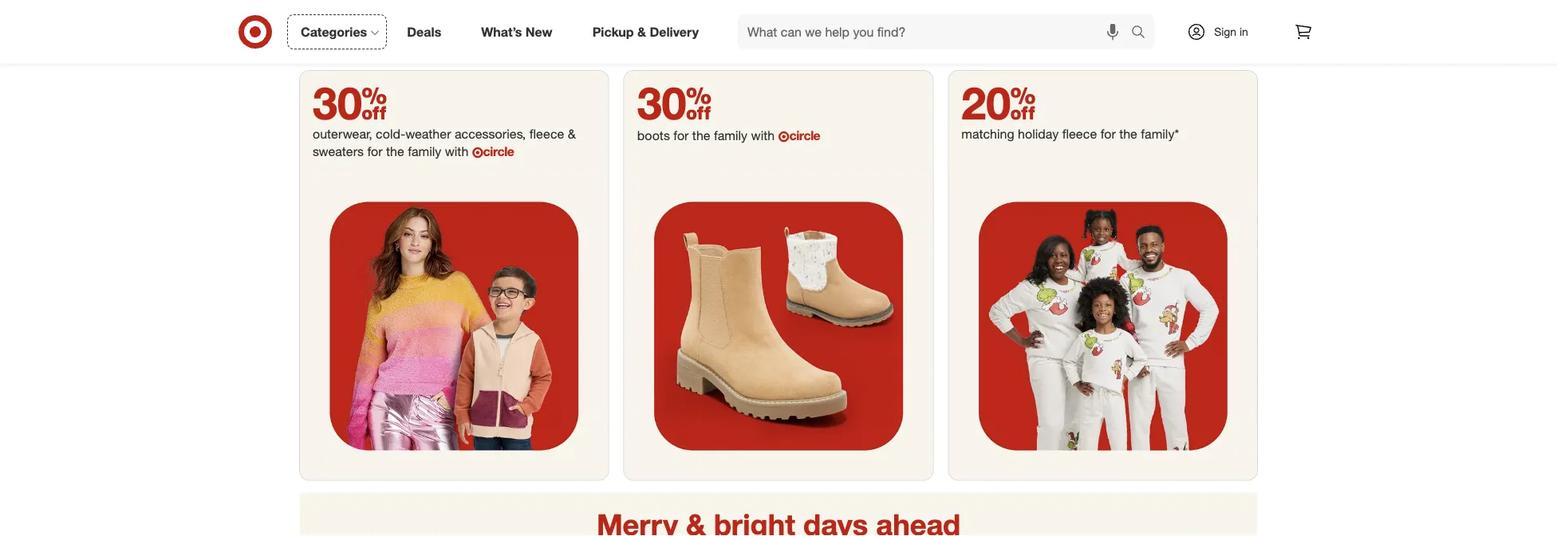 Task type: describe. For each thing, give the bounding box(es) containing it.
deals link
[[393, 14, 461, 49]]

search
[[1124, 26, 1162, 41]]

new
[[526, 24, 553, 40]]

for inside the outerwear, cold-weather accessories, fleece & sweaters for the family with
[[367, 144, 383, 159]]

pickup & delivery link
[[579, 14, 719, 49]]

30 for boots
[[637, 76, 712, 130]]

outerwear,
[[313, 126, 372, 142]]

pickup
[[592, 24, 634, 40]]

what's new link
[[468, 14, 573, 49]]

for inside 20 matching holiday fleece for the family*
[[1101, 126, 1116, 142]]

what's new
[[481, 24, 553, 40]]

the inside the outerwear, cold-weather accessories, fleece & sweaters for the family with
[[386, 144, 404, 159]]

1 horizontal spatial for
[[674, 128, 689, 143]]

sweaters
[[313, 144, 364, 159]]

delivery
[[650, 24, 699, 40]]

sign in
[[1214, 25, 1248, 39]]

circle for with
[[789, 128, 820, 143]]

accessories,
[[455, 126, 526, 142]]

circle for fleece
[[483, 144, 514, 159]]

in
[[1240, 25, 1248, 39]]

20 matching holiday fleece for the family*
[[962, 76, 1183, 142]]

fleece inside the outerwear, cold-weather accessories, fleece & sweaters for the family with
[[530, 126, 564, 142]]

matching
[[962, 126, 1014, 142]]

the inside 20 matching holiday fleece for the family*
[[1119, 126, 1138, 142]]



Task type: locate. For each thing, give the bounding box(es) containing it.
for
[[1101, 126, 1116, 142], [674, 128, 689, 143], [367, 144, 383, 159]]

0 vertical spatial circle
[[789, 128, 820, 143]]

fleece right accessories,
[[530, 126, 564, 142]]

the down cold-
[[386, 144, 404, 159]]

outerwear, cold-weather accessories, fleece & sweaters for the family with
[[313, 126, 576, 159]]

1 horizontal spatial &
[[637, 24, 646, 40]]

30 down delivery
[[637, 76, 712, 130]]

sign
[[1214, 25, 1237, 39]]

weather
[[405, 126, 451, 142]]

1 vertical spatial with
[[445, 144, 469, 159]]

0 horizontal spatial &
[[568, 126, 576, 142]]

1 horizontal spatial family
[[714, 128, 748, 143]]

family right boots
[[714, 128, 748, 143]]

0 vertical spatial family
[[714, 128, 748, 143]]

What can we help you find? suggestions appear below search field
[[738, 14, 1135, 49]]

boots
[[637, 128, 670, 143]]

2 fleece from the left
[[1062, 126, 1097, 142]]

1 vertical spatial &
[[568, 126, 576, 142]]

family
[[714, 128, 748, 143], [408, 144, 441, 159]]

what's
[[481, 24, 522, 40]]

30 for outerwear,
[[313, 76, 387, 130]]

0 horizontal spatial for
[[367, 144, 383, 159]]

1 vertical spatial circle
[[483, 144, 514, 159]]

family*
[[1141, 126, 1179, 142]]

pickup & delivery
[[592, 24, 699, 40]]

the
[[1119, 126, 1138, 142], [692, 128, 710, 143], [386, 144, 404, 159]]

0 horizontal spatial circle
[[483, 144, 514, 159]]

2 30 from the left
[[637, 76, 712, 130]]

for right boots
[[674, 128, 689, 143]]

sign in link
[[1174, 14, 1273, 49]]

0 horizontal spatial family
[[408, 144, 441, 159]]

1 horizontal spatial circle
[[789, 128, 820, 143]]

categories
[[301, 24, 367, 40]]

0 horizontal spatial with
[[445, 144, 469, 159]]

the right boots
[[692, 128, 710, 143]]

categories link
[[287, 14, 387, 49]]

&
[[637, 24, 646, 40], [568, 126, 576, 142]]

fleece
[[530, 126, 564, 142], [1062, 126, 1097, 142]]

search button
[[1124, 14, 1162, 53]]

boots for the family with
[[637, 128, 778, 143]]

2 horizontal spatial the
[[1119, 126, 1138, 142]]

cold-
[[376, 126, 405, 142]]

0 horizontal spatial the
[[386, 144, 404, 159]]

for left family* at the right top of the page
[[1101, 126, 1116, 142]]

for down cold-
[[367, 144, 383, 159]]

fleece right 'holiday'
[[1062, 126, 1097, 142]]

1 fleece from the left
[[530, 126, 564, 142]]

2 horizontal spatial for
[[1101, 126, 1116, 142]]

the left family* at the right top of the page
[[1119, 126, 1138, 142]]

family down 'weather'
[[408, 144, 441, 159]]

circle
[[789, 128, 820, 143], [483, 144, 514, 159]]

& inside the outerwear, cold-weather accessories, fleece & sweaters for the family with
[[568, 126, 576, 142]]

1 vertical spatial family
[[408, 144, 441, 159]]

1 horizontal spatial fleece
[[1062, 126, 1097, 142]]

deals
[[407, 24, 441, 40]]

with
[[751, 128, 775, 143], [445, 144, 469, 159]]

20
[[962, 76, 1036, 130]]

with inside the outerwear, cold-weather accessories, fleece & sweaters for the family with
[[445, 144, 469, 159]]

1 horizontal spatial with
[[751, 128, 775, 143]]

cozy up & save image
[[300, 0, 1257, 59]]

fleece inside 20 matching holiday fleece for the family*
[[1062, 126, 1097, 142]]

30
[[313, 76, 387, 130], [637, 76, 712, 130]]

holiday
[[1018, 126, 1059, 142]]

0 vertical spatial &
[[637, 24, 646, 40]]

1 30 from the left
[[313, 76, 387, 130]]

0 horizontal spatial fleece
[[530, 126, 564, 142]]

0 vertical spatial with
[[751, 128, 775, 143]]

30 up sweaters on the left of the page
[[313, 76, 387, 130]]

1 horizontal spatial the
[[692, 128, 710, 143]]

0 horizontal spatial 30
[[313, 76, 387, 130]]

family inside the outerwear, cold-weather accessories, fleece & sweaters for the family with
[[408, 144, 441, 159]]

1 horizontal spatial 30
[[637, 76, 712, 130]]



Task type: vqa. For each thing, say whether or not it's contained in the screenshot.
SNAPPING
no



